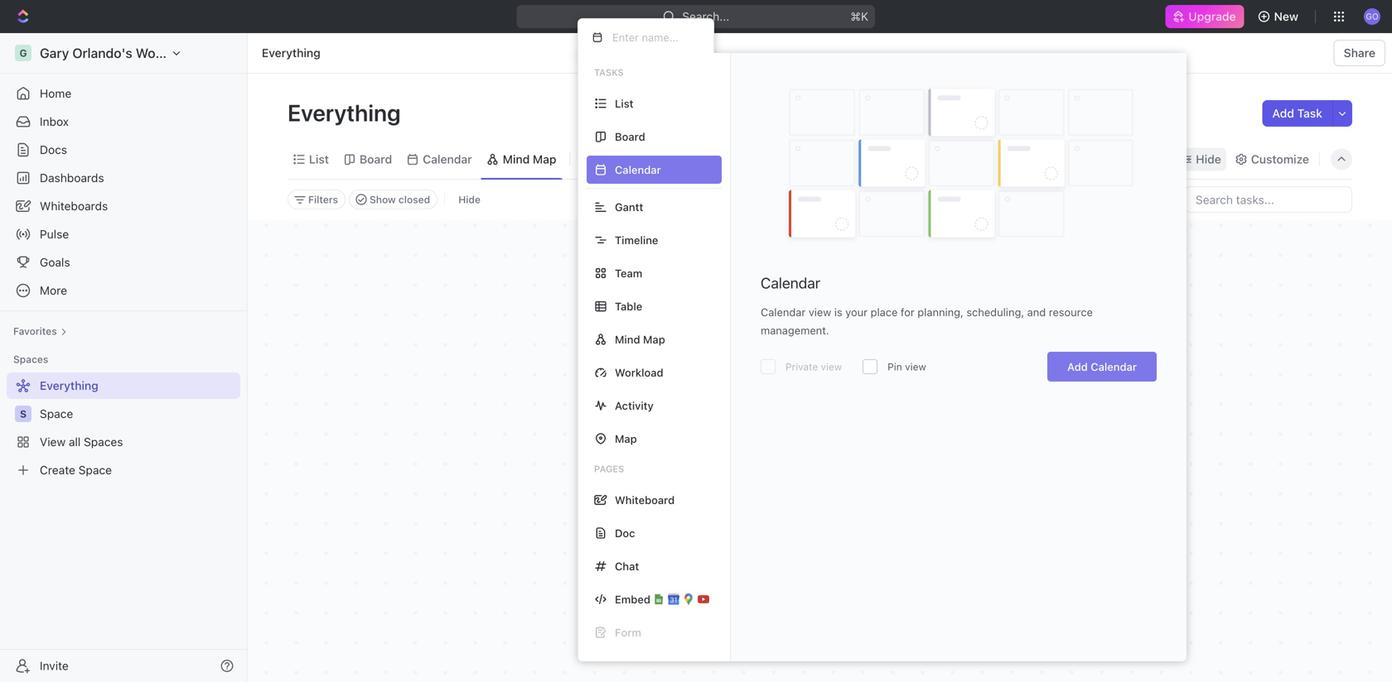 Task type: locate. For each thing, give the bounding box(es) containing it.
mind map
[[503, 152, 556, 166], [615, 334, 665, 346]]

0 horizontal spatial mind
[[503, 152, 530, 166]]

task
[[1297, 106, 1323, 120]]

goals link
[[7, 249, 240, 276]]

0 horizontal spatial board
[[360, 152, 392, 166]]

map down activity
[[615, 433, 637, 445]]

inbox link
[[7, 109, 240, 135]]

1 horizontal spatial add
[[1272, 106, 1294, 120]]

view for calendar
[[809, 306, 831, 319]]

view button
[[577, 148, 631, 171]]

invite
[[40, 660, 69, 673]]

view for private view
[[905, 361, 926, 373]]

hide
[[1196, 152, 1221, 166], [458, 194, 481, 206]]

everything
[[262, 46, 321, 60], [288, 99, 406, 126]]

show
[[370, 194, 396, 206]]

search
[[1129, 152, 1168, 166]]

home link
[[7, 80, 240, 107]]

0 horizontal spatial hide
[[458, 194, 481, 206]]

place
[[871, 306, 898, 319]]

add inside button
[[1272, 106, 1294, 120]]

form
[[615, 627, 641, 639]]

new button
[[1251, 3, 1308, 30]]

board up show
[[360, 152, 392, 166]]

search...
[[682, 10, 730, 23]]

team
[[615, 267, 642, 280]]

1 vertical spatial add
[[1067, 361, 1088, 373]]

mind right calendar link
[[503, 152, 530, 166]]

map up "workload"
[[643, 334, 665, 346]]

1 vertical spatial map
[[643, 334, 665, 346]]

view
[[809, 306, 831, 319], [821, 361, 842, 373], [905, 361, 926, 373]]

1 horizontal spatial hide
[[1196, 152, 1221, 166]]

view button
[[577, 140, 631, 179]]

list left board link
[[309, 152, 329, 166]]

2 vertical spatial map
[[615, 433, 637, 445]]

view left is
[[809, 306, 831, 319]]

1 horizontal spatial mind
[[615, 334, 640, 346]]

view right private
[[821, 361, 842, 373]]

add
[[1272, 106, 1294, 120], [1067, 361, 1088, 373]]

1 vertical spatial mind map
[[615, 334, 665, 346]]

mind down table
[[615, 334, 640, 346]]

calendar
[[423, 152, 472, 166], [761, 274, 820, 292], [761, 306, 806, 319], [1091, 361, 1137, 373]]

add for add calendar
[[1067, 361, 1088, 373]]

1 vertical spatial everything
[[288, 99, 406, 126]]

no matching results found.
[[728, 503, 912, 521]]

private view
[[786, 361, 842, 373]]

1 horizontal spatial list
[[615, 97, 634, 110]]

0 vertical spatial everything
[[262, 46, 321, 60]]

0 horizontal spatial map
[[533, 152, 556, 166]]

whiteboards link
[[7, 193, 240, 220]]

1 horizontal spatial mind map
[[615, 334, 665, 346]]

view right pin
[[905, 361, 926, 373]]

0 vertical spatial map
[[533, 152, 556, 166]]

closed
[[399, 194, 430, 206]]

inbox
[[40, 115, 69, 128]]

customize
[[1251, 152, 1309, 166]]

is
[[834, 306, 843, 319]]

0 vertical spatial list
[[615, 97, 634, 110]]

0 vertical spatial add
[[1272, 106, 1294, 120]]

matching
[[751, 503, 815, 521]]

hide right search
[[1196, 152, 1221, 166]]

tree
[[7, 373, 240, 484]]

upgrade
[[1189, 10, 1236, 23]]

add task
[[1272, 106, 1323, 120]]

0 horizontal spatial add
[[1067, 361, 1088, 373]]

0 horizontal spatial mind map
[[503, 152, 556, 166]]

calendar inside calendar view is your place for planning, scheduling, and resource management.
[[761, 306, 806, 319]]

0 vertical spatial hide
[[1196, 152, 1221, 166]]

activity
[[615, 400, 654, 412]]

1 horizontal spatial board
[[615, 131, 645, 143]]

dashboards link
[[7, 165, 240, 191]]

list down tasks
[[615, 97, 634, 110]]

share button
[[1334, 40, 1385, 66]]

0 horizontal spatial list
[[309, 152, 329, 166]]

list
[[615, 97, 634, 110], [309, 152, 329, 166]]

hide down calendar link
[[458, 194, 481, 206]]

map
[[533, 152, 556, 166], [643, 334, 665, 346], [615, 433, 637, 445]]

timeline
[[615, 234, 658, 247]]

Search tasks... text field
[[1186, 187, 1352, 212]]

add left the task
[[1272, 106, 1294, 120]]

hide inside dropdown button
[[1196, 152, 1221, 166]]

board up view
[[615, 131, 645, 143]]

view inside calendar view is your place for planning, scheduling, and resource management.
[[809, 306, 831, 319]]

calendar view is your place for planning, scheduling, and resource management.
[[761, 306, 1093, 337]]

board
[[615, 131, 645, 143], [360, 152, 392, 166]]

0 vertical spatial board
[[615, 131, 645, 143]]

embed
[[615, 594, 650, 606]]

pulse
[[40, 227, 69, 241]]

mind
[[503, 152, 530, 166], [615, 334, 640, 346]]

1 vertical spatial hide
[[458, 194, 481, 206]]

board link
[[356, 148, 392, 171]]

mind map up "workload"
[[615, 334, 665, 346]]

board inside board link
[[360, 152, 392, 166]]

mind map left view button
[[503, 152, 556, 166]]

your
[[845, 306, 868, 319]]

1 vertical spatial board
[[360, 152, 392, 166]]

share
[[1344, 46, 1376, 60]]

view
[[599, 152, 625, 166]]

map left view button
[[533, 152, 556, 166]]

planning,
[[918, 306, 964, 319]]

for
[[901, 306, 915, 319]]

add for add task
[[1272, 106, 1294, 120]]

spaces
[[13, 354, 48, 365]]

add down "resource"
[[1067, 361, 1088, 373]]



Task type: vqa. For each thing, say whether or not it's contained in the screenshot.
business time image to the top
no



Task type: describe. For each thing, give the bounding box(es) containing it.
pulse link
[[7, 221, 240, 248]]

favorites
[[13, 326, 57, 337]]

list link
[[306, 148, 329, 171]]

no
[[728, 503, 747, 521]]

table
[[615, 300, 642, 313]]

pin
[[888, 361, 902, 373]]

pages
[[594, 464, 624, 475]]

goals
[[40, 256, 70, 269]]

show closed
[[370, 194, 430, 206]]

whiteboard
[[615, 494, 675, 507]]

upgrade link
[[1165, 5, 1244, 28]]

hide button
[[1176, 148, 1226, 171]]

pin view
[[888, 361, 926, 373]]

0 vertical spatial mind
[[503, 152, 530, 166]]

home
[[40, 87, 71, 100]]

Enter name... field
[[611, 30, 700, 44]]

show closed button
[[349, 190, 438, 210]]

whiteboards
[[40, 199, 108, 213]]

sidebar navigation
[[0, 33, 248, 683]]

1 vertical spatial mind
[[615, 334, 640, 346]]

tree inside sidebar navigation
[[7, 373, 240, 484]]

2 horizontal spatial map
[[643, 334, 665, 346]]

⌘k
[[851, 10, 869, 23]]

found.
[[868, 503, 912, 521]]

search button
[[1108, 148, 1173, 171]]

hide button
[[452, 190, 487, 210]]

1 vertical spatial list
[[309, 152, 329, 166]]

everything link
[[258, 43, 325, 63]]

0 vertical spatial mind map
[[503, 152, 556, 166]]

hide inside button
[[458, 194, 481, 206]]

docs link
[[7, 137, 240, 163]]

and
[[1027, 306, 1046, 319]]

1 horizontal spatial map
[[615, 433, 637, 445]]

doc
[[615, 527, 635, 540]]

management.
[[761, 324, 829, 337]]

chat
[[615, 561, 639, 573]]

customize button
[[1230, 148, 1314, 171]]

results
[[818, 503, 865, 521]]

private
[[786, 361, 818, 373]]

workload
[[615, 367, 663, 379]]

mind map link
[[499, 148, 556, 171]]

tasks
[[594, 67, 624, 78]]

new
[[1274, 10, 1298, 23]]

favorites button
[[7, 322, 74, 341]]

add task button
[[1262, 100, 1332, 127]]

add calendar
[[1067, 361, 1137, 373]]

gantt
[[615, 201, 643, 213]]

dashboards
[[40, 171, 104, 185]]

calendar link
[[419, 148, 472, 171]]

docs
[[40, 143, 67, 157]]

scheduling,
[[966, 306, 1024, 319]]

resource
[[1049, 306, 1093, 319]]



